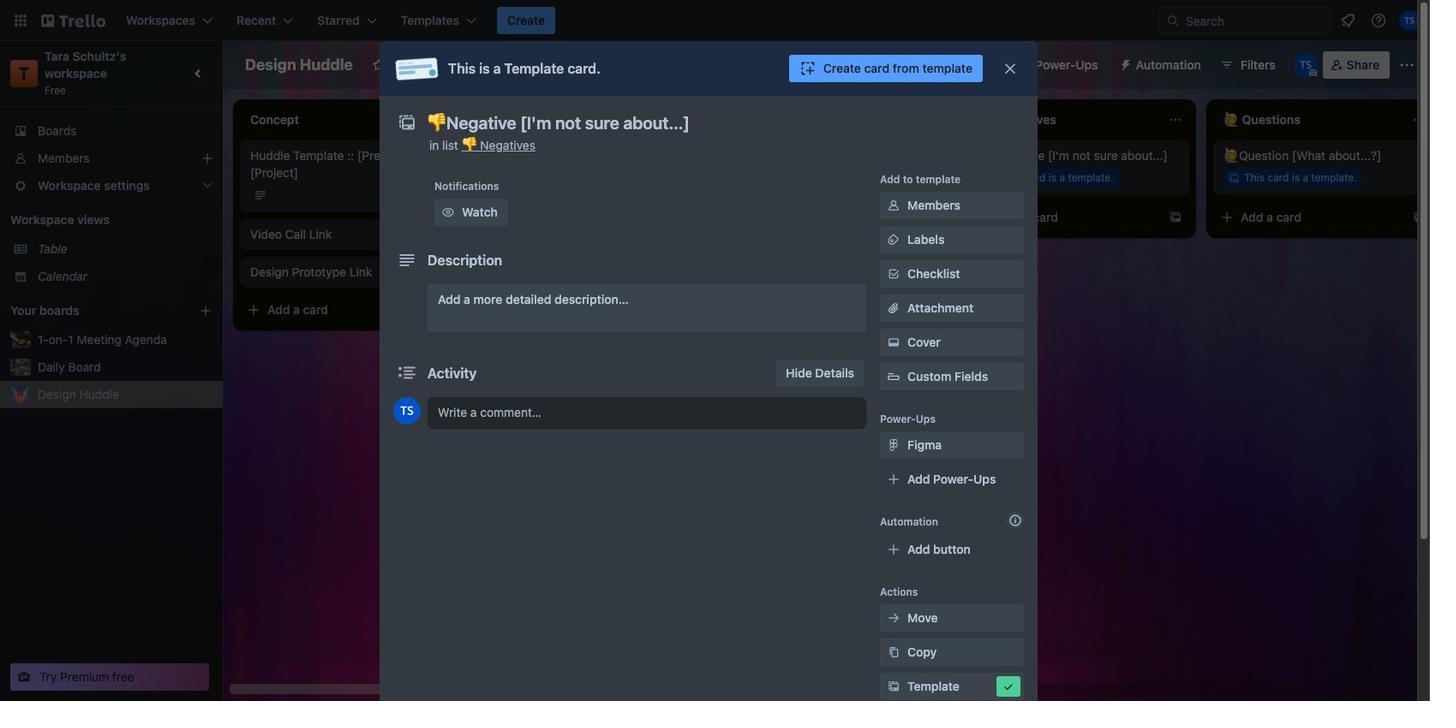 Task type: describe. For each thing, give the bounding box(es) containing it.
schultz's
[[72, 49, 126, 63]]

add to template
[[880, 173, 961, 186]]

move link
[[880, 605, 1024, 632]]

card down prototype
[[303, 303, 328, 317]]

👍positive [i really liked...] this card is a template.
[[737, 276, 883, 312]]

checklist link
[[880, 261, 1024, 288]]

table
[[38, 242, 67, 256]]

share button
[[1323, 51, 1390, 79]]

Write a comment text field
[[428, 398, 866, 428]]

card.
[[568, 61, 601, 76]]

attachment button
[[880, 295, 1024, 322]]

create from template… image for 👎negative [i'm not sure about...]
[[1169, 211, 1183, 225]]

custom fields button
[[880, 369, 1024, 386]]

open information menu image
[[1370, 12, 1387, 29]]

t
[[19, 63, 29, 83]]

notifications
[[434, 180, 499, 193]]

t link
[[10, 60, 38, 87]]

description…
[[555, 292, 629, 307]]

1-on-1 meeting agenda link
[[38, 332, 213, 349]]

👎negative [i'm not sure about...] link
[[980, 147, 1179, 165]]

1-on-1 meeting agenda
[[38, 333, 167, 347]]

a down create button
[[493, 61, 501, 76]]

boards link
[[0, 117, 223, 145]]

👎negative
[[980, 148, 1045, 163]]

1 vertical spatial power-ups
[[880, 413, 936, 426]]

👍positive [i really liked...] link
[[737, 275, 936, 292]]

detailed
[[506, 292, 551, 307]]

tara schultz's workspace free
[[45, 49, 129, 97]]

👎
[[462, 138, 477, 153]]

sm image for template
[[885, 679, 902, 696]]

checklist
[[908, 267, 960, 281]]

video call link
[[250, 227, 332, 242]]

watch
[[462, 205, 498, 219]]

1
[[68, 333, 73, 347]]

template button
[[880, 674, 1024, 701]]

add inside add a more detailed description… link
[[438, 292, 461, 307]]

2 vertical spatial ups
[[974, 472, 996, 487]]

action items link
[[494, 223, 692, 240]]

- inside huddle template :: [presenter(s)] - [project]
[[438, 148, 444, 163]]

0 vertical spatial members
[[38, 151, 90, 165]]

add inside add button button
[[908, 542, 930, 557]]

create from template… image
[[439, 303, 452, 317]]

add up labels link
[[998, 210, 1020, 225]]

Board name text field
[[237, 51, 362, 79]]

star or unstar board image
[[372, 58, 386, 72]]

design prototype link
[[250, 265, 372, 279]]

is down the "🙋question [what about...?]"
[[1292, 171, 1300, 184]]

video
[[250, 227, 282, 242]]

2 vertical spatial power-
[[933, 472, 974, 487]]

link for video call link
[[309, 227, 332, 242]]

about...]
[[1121, 148, 1168, 163]]

general notes: link
[[494, 147, 692, 165]]

this card is a template.
[[1244, 171, 1357, 184]]

power-ups inside power-ups 'button'
[[1036, 57, 1098, 72]]

share
[[1347, 57, 1380, 72]]

a down the "🙋question [what about...?]"
[[1303, 171, 1309, 184]]

list
[[442, 138, 458, 153]]

a left more
[[464, 292, 470, 307]]

add a card button down design prototype link link
[[240, 297, 432, 324]]

boards
[[38, 123, 77, 138]]

your
[[10, 303, 36, 318]]

negatives
[[480, 138, 536, 153]]

general notes:
[[494, 148, 576, 163]]

to
[[903, 173, 913, 186]]

meeting
[[77, 333, 122, 347]]

0 horizontal spatial create from template… image
[[926, 339, 939, 352]]

custom fields
[[908, 369, 988, 384]]

add button button
[[880, 536, 1024, 564]]

create for create card from template
[[823, 61, 861, 75]]

filters button
[[1215, 51, 1281, 79]]

huddle template :: [presenter(s)] - [project] link
[[250, 147, 449, 182]]

add a card button down action items 'link'
[[483, 293, 675, 321]]

sm image for cover
[[885, 334, 902, 351]]

general
[[494, 148, 537, 163]]

1-
[[38, 333, 49, 347]]

[i'm
[[1048, 148, 1069, 163]]

workspace for workspace visible
[[427, 57, 490, 72]]

sm image for watch
[[440, 204, 457, 221]]

ups inside 'button'
[[1076, 57, 1098, 72]]

is inside 👎negative [i'm not sure about...] this card is a template.
[[1049, 171, 1057, 184]]

sm image for members
[[885, 197, 902, 214]]

premium
[[60, 670, 109, 685]]

this down 🙋question
[[1244, 171, 1265, 184]]

is inside 👍positive [i really liked...] this card is a template.
[[805, 299, 813, 312]]

template inside button
[[923, 61, 973, 75]]

board link
[[543, 51, 616, 79]]

add down design prototype link
[[267, 303, 290, 317]]

views
[[77, 213, 110, 227]]

1 vertical spatial members link
[[880, 192, 1024, 219]]

daily board
[[38, 360, 101, 375]]

👎 negatives link
[[462, 138, 536, 153]]

call
[[285, 227, 306, 242]]

[what
[[1292, 148, 1326, 163]]

action items
[[494, 224, 562, 238]]

sm image for figma
[[885, 437, 902, 454]]

from
[[893, 61, 919, 75]]

design for design huddle link
[[38, 387, 76, 402]]

0 horizontal spatial members link
[[0, 145, 223, 172]]

add down 🙋question
[[1241, 210, 1264, 225]]

boards
[[39, 303, 79, 318]]

workspace
[[45, 66, 107, 81]]

sm image for automation
[[1112, 51, 1136, 75]]

1 vertical spatial design huddle
[[38, 387, 119, 402]]

design huddle link
[[38, 386, 213, 404]]

cover
[[908, 335, 941, 350]]

sure
[[1094, 148, 1118, 163]]

1 vertical spatial members
[[908, 198, 961, 213]]

1 vertical spatial board
[[68, 360, 101, 375]]

card inside 👍positive [i really liked...] this card is a template.
[[781, 299, 802, 312]]

2 horizontal spatial template.
[[1312, 171, 1357, 184]]

0 horizontal spatial automation
[[880, 516, 938, 529]]

fields
[[955, 369, 988, 384]]

hide details link
[[776, 360, 865, 387]]

workspace for workspace views
[[10, 213, 74, 227]]

activity
[[428, 366, 477, 381]]

card down 👎negative [i'm not sure about...] this card is a template.
[[1033, 210, 1058, 225]]

2 vertical spatial tara schultz (taraschultz7) image
[[393, 398, 421, 425]]

button
[[933, 542, 971, 557]]

sm image for move
[[885, 610, 902, 627]]

table link
[[38, 241, 213, 258]]



Task type: locate. For each thing, give the bounding box(es) containing it.
design prototype link link
[[250, 264, 449, 281]]

a left the description…
[[537, 299, 543, 314]]

a
[[493, 61, 501, 76], [1060, 171, 1065, 184], [1303, 171, 1309, 184], [1023, 210, 1030, 225], [1267, 210, 1273, 225], [464, 292, 470, 307], [537, 299, 543, 314], [816, 299, 822, 312], [293, 303, 300, 317], [780, 338, 787, 352]]

a up hide
[[780, 338, 787, 352]]

0 horizontal spatial workspace
[[10, 213, 74, 227]]

actions
[[880, 586, 918, 599]]

0 horizontal spatial board
[[68, 360, 101, 375]]

0 vertical spatial template
[[504, 61, 564, 76]]

[project]
[[250, 165, 298, 180]]

2 vertical spatial design
[[38, 387, 76, 402]]

card right more
[[546, 299, 572, 314]]

0 vertical spatial design
[[245, 56, 296, 74]]

template down create button
[[504, 61, 564, 76]]

2 horizontal spatial template
[[908, 680, 960, 694]]

0 vertical spatial --
[[494, 186, 505, 201]]

0 vertical spatial huddle
[[300, 56, 353, 74]]

add a card down this card is a template.
[[1241, 210, 1302, 225]]

create inside button
[[507, 13, 545, 27]]

calendar link
[[38, 268, 213, 285]]

card inside 👎negative [i'm not sure about...] this card is a template.
[[1024, 171, 1046, 184]]

a down design prototype link
[[293, 303, 300, 317]]

daily board link
[[38, 359, 213, 376]]

[presenter(s)]
[[357, 148, 435, 163]]

0 horizontal spatial create
[[507, 13, 545, 27]]

1 vertical spatial template
[[293, 148, 344, 163]]

a down really
[[816, 299, 822, 312]]

0 vertical spatial board
[[572, 57, 606, 72]]

create from template… image
[[1169, 211, 1183, 225], [1412, 211, 1426, 225], [926, 339, 939, 352]]

members down add to template
[[908, 198, 961, 213]]

card down the [i at top right
[[781, 299, 802, 312]]

a inside 👍positive [i really liked...] this card is a template.
[[816, 299, 822, 312]]

primary element
[[0, 0, 1430, 41]]

0 horizontal spatial ups
[[916, 413, 936, 426]]

design huddle down daily board
[[38, 387, 119, 402]]

1 vertical spatial power-
[[880, 413, 916, 426]]

automation inside button
[[1136, 57, 1201, 72]]

search image
[[1166, 14, 1180, 27]]

🙋question
[[1224, 148, 1289, 163]]

add a card button up hide details on the right bottom
[[727, 332, 919, 359]]

-
[[438, 148, 444, 163], [494, 186, 499, 201], [499, 186, 505, 201], [494, 261, 499, 276], [499, 261, 505, 276]]

your boards
[[10, 303, 79, 318]]

add inside add power-ups link
[[908, 472, 930, 487]]

1 horizontal spatial power-
[[933, 472, 974, 487]]

1 horizontal spatial members
[[908, 198, 961, 213]]

template. down 👍positive [i really liked...] link
[[825, 299, 870, 312]]

2 horizontal spatial tara schultz (taraschultz7) image
[[1399, 10, 1420, 31]]

1 horizontal spatial tara schultz (taraschultz7) image
[[1294, 53, 1318, 77]]

0 vertical spatial power-ups
[[1036, 57, 1098, 72]]

is down the [i at top right
[[805, 299, 813, 312]]

free
[[112, 670, 134, 685]]

0 vertical spatial members link
[[0, 145, 223, 172]]

0 horizontal spatial power-
[[880, 413, 916, 426]]

ups up add button button at the bottom right of the page
[[974, 472, 996, 487]]

card up hide
[[790, 338, 815, 352]]

1 vertical spatial link
[[349, 265, 372, 279]]

2 -- link from the top
[[494, 261, 692, 278]]

0 vertical spatial link
[[309, 227, 332, 242]]

create inside button
[[823, 61, 861, 75]]

card down this card is a template.
[[1277, 210, 1302, 225]]

link right call
[[309, 227, 332, 242]]

in
[[429, 138, 439, 153]]

create card from template button
[[789, 55, 983, 82]]

show menu image
[[1399, 57, 1416, 74]]

workspace views
[[10, 213, 110, 227]]

card inside create card from template button
[[864, 61, 890, 75]]

free
[[45, 84, 66, 97]]

sm image
[[440, 204, 457, 221], [885, 231, 902, 249], [885, 266, 902, 283], [885, 644, 902, 662], [885, 679, 902, 696], [1000, 679, 1017, 696]]

template right from
[[923, 61, 973, 75]]

tara schultz (taraschultz7) image inside primary element
[[1399, 10, 1420, 31]]

sm image inside cover link
[[885, 334, 902, 351]]

huddle left star or unstar board image
[[300, 56, 353, 74]]

card down "👎negative"
[[1024, 171, 1046, 184]]

design inside text box
[[245, 56, 296, 74]]

members down "boards"
[[38, 151, 90, 165]]

members link down "boards"
[[0, 145, 223, 172]]

1 horizontal spatial ups
[[974, 472, 996, 487]]

1 horizontal spatial design huddle
[[245, 56, 353, 74]]

add left button
[[908, 542, 930, 557]]

card down 🙋question
[[1268, 171, 1289, 184]]

design huddle inside text box
[[245, 56, 353, 74]]

add button
[[908, 542, 971, 557]]

template inside button
[[908, 680, 960, 694]]

0 vertical spatial tara schultz (taraschultz7) image
[[1399, 10, 1420, 31]]

sm image inside members link
[[885, 197, 902, 214]]

add a card right more
[[511, 299, 572, 314]]

notes:
[[540, 148, 576, 163]]

add down 👍positive
[[754, 338, 777, 352]]

1 vertical spatial huddle
[[250, 148, 290, 163]]

attachment
[[908, 301, 974, 315]]

0 horizontal spatial template
[[293, 148, 344, 163]]

copy link
[[880, 639, 1024, 667]]

not
[[1073, 148, 1091, 163]]

this down "👎negative"
[[1001, 171, 1021, 184]]

1 vertical spatial design
[[250, 265, 289, 279]]

2 vertical spatial template
[[908, 680, 960, 694]]

add a card button down 👎negative [i'm not sure about...] this card is a template.
[[970, 204, 1162, 231]]

1 vertical spatial tara schultz (taraschultz7) image
[[1294, 53, 1318, 77]]

really
[[810, 276, 839, 291]]

1 horizontal spatial create from template… image
[[1169, 211, 1183, 225]]

add right more
[[511, 299, 533, 314]]

sm image left figma
[[885, 437, 902, 454]]

add board image
[[199, 304, 213, 318]]

template inside huddle template :: [presenter(s)] - [project]
[[293, 148, 344, 163]]

this inside 👍positive [i really liked...] this card is a template.
[[758, 299, 778, 312]]

huddle up [project]
[[250, 148, 290, 163]]

0 vertical spatial power-
[[1036, 57, 1076, 72]]

1 horizontal spatial link
[[349, 265, 372, 279]]

template.
[[1068, 171, 1114, 184], [1312, 171, 1357, 184], [825, 299, 870, 312]]

0 vertical spatial workspace
[[427, 57, 490, 72]]

action
[[494, 224, 529, 238]]

0 horizontal spatial design huddle
[[38, 387, 119, 402]]

1 horizontal spatial members link
[[880, 192, 1024, 219]]

add down figma
[[908, 472, 930, 487]]

-- link up the description…
[[494, 261, 692, 278]]

template. down not
[[1068, 171, 1114, 184]]

power- inside 'button'
[[1036, 57, 1076, 72]]

0 vertical spatial -- link
[[494, 185, 692, 202]]

huddle template :: [presenter(s)] - [project]
[[250, 148, 444, 180]]

-- up "watch"
[[494, 186, 505, 201]]

1 vertical spatial automation
[[880, 516, 938, 529]]

add a card up hide
[[754, 338, 815, 352]]

1 vertical spatial --
[[494, 261, 505, 276]]

add a card
[[998, 210, 1058, 225], [1241, 210, 1302, 225], [511, 299, 572, 314], [267, 303, 328, 317], [754, 338, 815, 352]]

sm image
[[1112, 51, 1136, 75], [885, 197, 902, 214], [885, 334, 902, 351], [885, 437, 902, 454], [885, 610, 902, 627]]

ups
[[1076, 57, 1098, 72], [916, 413, 936, 426], [974, 472, 996, 487]]

this inside 👎negative [i'm not sure about...] this card is a template.
[[1001, 171, 1021, 184]]

board down 1
[[68, 360, 101, 375]]

Search field
[[1180, 8, 1330, 33]]

members link up labels link
[[880, 192, 1024, 219]]

2 horizontal spatial power-
[[1036, 57, 1076, 72]]

this
[[448, 61, 476, 76], [1001, 171, 1021, 184], [1244, 171, 1265, 184], [758, 299, 778, 312]]

0 vertical spatial automation
[[1136, 57, 1201, 72]]

is down [i'm
[[1049, 171, 1057, 184]]

workspace left visible
[[427, 57, 490, 72]]

on-
[[49, 333, 68, 347]]

sm image left cover
[[885, 334, 902, 351]]

add a card down design prototype link
[[267, 303, 328, 317]]

0 horizontal spatial power-ups
[[880, 413, 936, 426]]

0 horizontal spatial huddle
[[79, 387, 119, 402]]

sm image inside the move link
[[885, 610, 902, 627]]

sm image for labels
[[885, 231, 902, 249]]

0 horizontal spatial template.
[[825, 299, 870, 312]]

huddle inside huddle template :: [presenter(s)] - [project]
[[250, 148, 290, 163]]

add left more
[[438, 292, 461, 307]]

template. inside 👎negative [i'm not sure about...] this card is a template.
[[1068, 171, 1114, 184]]

about...?]
[[1329, 148, 1382, 163]]

huddle inside text box
[[300, 56, 353, 74]]

sm image right power-ups 'button'
[[1112, 51, 1136, 75]]

2 -- from the top
[[494, 261, 505, 276]]

1 horizontal spatial create
[[823, 61, 861, 75]]

template
[[504, 61, 564, 76], [293, 148, 344, 163], [908, 680, 960, 694]]

template. down 🙋question [what about...?] link at the right top of page
[[1312, 171, 1357, 184]]

description
[[428, 253, 502, 268]]

sm image inside automation button
[[1112, 51, 1136, 75]]

create button
[[497, 7, 555, 34]]

0 vertical spatial ups
[[1076, 57, 1098, 72]]

custom
[[908, 369, 952, 384]]

try premium free
[[39, 670, 134, 685]]

card
[[864, 61, 890, 75], [1024, 171, 1046, 184], [1268, 171, 1289, 184], [1033, 210, 1058, 225], [1277, 210, 1302, 225], [546, 299, 572, 314], [781, 299, 802, 312], [303, 303, 328, 317], [790, 338, 815, 352]]

sm image inside labels link
[[885, 231, 902, 249]]

create card from template
[[823, 61, 973, 75]]

1 vertical spatial -- link
[[494, 261, 692, 278]]

-- up more
[[494, 261, 505, 276]]

workspace inside workspace visible button
[[427, 57, 490, 72]]

design huddle left star or unstar board image
[[245, 56, 353, 74]]

sm image for copy
[[885, 644, 902, 662]]

1 horizontal spatial huddle
[[250, 148, 290, 163]]

power-
[[1036, 57, 1076, 72], [880, 413, 916, 426], [933, 472, 974, 487]]

template right to
[[916, 173, 961, 186]]

1 vertical spatial workspace
[[10, 213, 74, 227]]

link for design prototype link
[[349, 265, 372, 279]]

2 horizontal spatial ups
[[1076, 57, 1098, 72]]

0 horizontal spatial tara schultz (taraschultz7) image
[[393, 398, 421, 425]]

card left from
[[864, 61, 890, 75]]

is left visible
[[479, 61, 490, 76]]

a down this card is a template.
[[1267, 210, 1273, 225]]

0 horizontal spatial members
[[38, 151, 90, 165]]

0 horizontal spatial link
[[309, 227, 332, 242]]

in list 👎 negatives
[[429, 138, 536, 153]]

sm image down add to template
[[885, 197, 902, 214]]

huddle
[[300, 56, 353, 74], [250, 148, 290, 163], [79, 387, 119, 402]]

1 vertical spatial ups
[[916, 413, 936, 426]]

details
[[815, 366, 854, 381]]

a down [i'm
[[1060, 171, 1065, 184]]

1 horizontal spatial template.
[[1068, 171, 1114, 184]]

watch button
[[434, 199, 508, 226]]

a down "👎negative"
[[1023, 210, 1030, 225]]

[i
[[799, 276, 806, 291]]

sm image down actions
[[885, 610, 902, 627]]

huddle down daily board link
[[79, 387, 119, 402]]

add left to
[[880, 173, 900, 186]]

tara schultz (taraschultz7) image
[[1399, 10, 1420, 31], [1294, 53, 1318, 77], [393, 398, 421, 425]]

template left :: on the left top of the page
[[293, 148, 344, 163]]

2 horizontal spatial create from template… image
[[1412, 211, 1426, 225]]

add a card button
[[970, 204, 1162, 231], [1213, 204, 1405, 231], [483, 293, 675, 321], [240, 297, 432, 324], [727, 332, 919, 359]]

is
[[479, 61, 490, 76], [1049, 171, 1057, 184], [1292, 171, 1300, 184], [805, 299, 813, 312]]

1 horizontal spatial power-ups
[[1036, 57, 1098, 72]]

🙋question [what about...?] link
[[1224, 147, 1423, 165]]

create from template… image for 🙋question [what about...?]
[[1412, 211, 1426, 225]]

design huddle
[[245, 56, 353, 74], [38, 387, 119, 402]]

2 horizontal spatial huddle
[[300, 56, 353, 74]]

::
[[347, 148, 354, 163]]

labels link
[[880, 226, 1024, 254]]

automation
[[1136, 57, 1201, 72], [880, 516, 938, 529]]

calendar
[[38, 269, 87, 284]]

template. inside 👍positive [i really liked...] this card is a template.
[[825, 299, 870, 312]]

members link
[[0, 145, 223, 172], [880, 192, 1024, 219]]

more
[[474, 292, 503, 307]]

0 vertical spatial create
[[507, 13, 545, 27]]

2 vertical spatial huddle
[[79, 387, 119, 402]]

power-ups button
[[1001, 51, 1109, 79]]

--
[[494, 186, 505, 201], [494, 261, 505, 276]]

your boards with 3 items element
[[10, 301, 173, 321]]

agenda
[[125, 333, 167, 347]]

add a card button down this card is a template.
[[1213, 204, 1405, 231]]

0 notifications image
[[1338, 10, 1358, 31]]

1 horizontal spatial automation
[[1136, 57, 1201, 72]]

add a more detailed description…
[[438, 292, 629, 307]]

1 vertical spatial create
[[823, 61, 861, 75]]

ups up figma
[[916, 413, 936, 426]]

a inside 👎negative [i'm not sure about...] this card is a template.
[[1060, 171, 1065, 184]]

create for create
[[507, 13, 545, 27]]

sm image for checklist
[[885, 266, 902, 283]]

1 horizontal spatial board
[[572, 57, 606, 72]]

automation down search icon
[[1136, 57, 1201, 72]]

figma
[[908, 438, 942, 452]]

cover link
[[880, 329, 1024, 357]]

automation up add button
[[880, 516, 938, 529]]

None text field
[[419, 108, 985, 139]]

1 horizontal spatial template
[[504, 61, 564, 76]]

create left from
[[823, 61, 861, 75]]

this left visible
[[448, 61, 476, 76]]

add
[[880, 173, 900, 186], [998, 210, 1020, 225], [1241, 210, 1264, 225], [438, 292, 461, 307], [511, 299, 533, 314], [267, 303, 290, 317], [754, 338, 777, 352], [908, 472, 930, 487], [908, 542, 930, 557]]

0 vertical spatial design huddle
[[245, 56, 353, 74]]

workspace up table on the left top of page
[[10, 213, 74, 227]]

workspace visible button
[[396, 51, 539, 79]]

this down 👍positive
[[758, 299, 778, 312]]

sm image inside checklist link
[[885, 266, 902, 283]]

👍positive
[[737, 276, 796, 291]]

design for design prototype link link
[[250, 265, 289, 279]]

1 -- from the top
[[494, 186, 505, 201]]

-- link up action items 'link'
[[494, 185, 692, 202]]

1 vertical spatial template
[[916, 173, 961, 186]]

filters
[[1241, 57, 1276, 72]]

ups left automation button
[[1076, 57, 1098, 72]]

add a card down "👎negative"
[[998, 210, 1058, 225]]

sm image inside copy link
[[885, 644, 902, 662]]

1 -- link from the top
[[494, 185, 692, 202]]

add a more detailed description… link
[[428, 285, 866, 333]]

1 horizontal spatial workspace
[[427, 57, 490, 72]]

board right visible
[[572, 57, 606, 72]]

template down copy
[[908, 680, 960, 694]]

daily
[[38, 360, 65, 375]]

create up visible
[[507, 13, 545, 27]]

0 vertical spatial template
[[923, 61, 973, 75]]

labels
[[908, 232, 945, 247]]

visible
[[493, 57, 529, 72]]

sm image inside watch 'button'
[[440, 204, 457, 221]]

copy
[[908, 645, 937, 660]]

link down video call link link
[[349, 265, 372, 279]]



Task type: vqa. For each thing, say whether or not it's contained in the screenshot.
1-on-1 Meeting Agenda
yes



